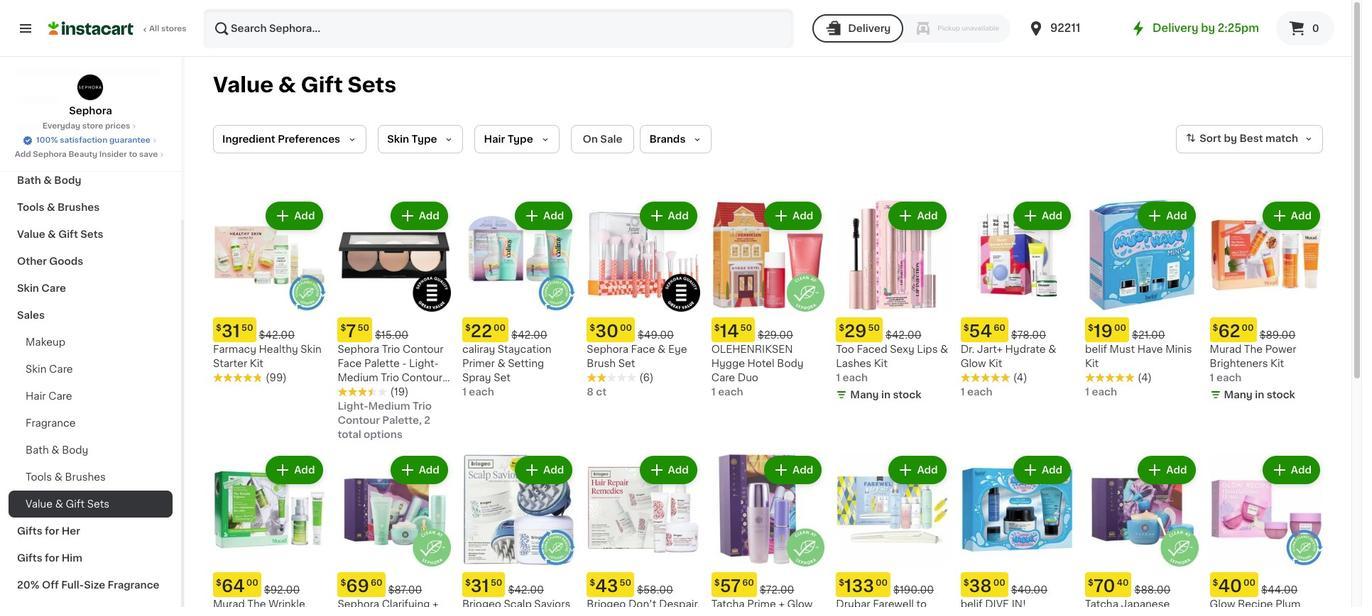 Task type: describe. For each thing, give the bounding box(es) containing it.
add for add button associated with $69.60 original price: $87.00 element at the bottom left of page
[[419, 466, 440, 476]]

& inside $ 54 60 $78.00 dr. jart+ hydrate & glow kit
[[1049, 345, 1057, 355]]

0 vertical spatial gift
[[301, 75, 343, 95]]

1 makeup link from the top
[[9, 86, 173, 113]]

all stores
[[149, 25, 187, 33]]

tools & brushes link for skin care
[[9, 464, 173, 491]]

00 for 62
[[1243, 324, 1255, 333]]

set inside $ 22 00 $42.00 caliray staycation primer & setting spray set 1 each
[[494, 373, 511, 383]]

healthy
[[259, 345, 298, 355]]

2 vertical spatial sets
[[87, 500, 110, 509]]

skin inside "farmacy healthy skin starter kit"
[[301, 345, 322, 355]]

00 for 64
[[246, 579, 259, 588]]

$ 40 00
[[1213, 578, 1256, 595]]

have
[[1138, 345, 1164, 355]]

$ 70 40
[[1089, 578, 1129, 595]]

care for hair care link corresponding to skin care
[[48, 392, 72, 401]]

add button for $69.60 original price: $87.00 element at the bottom left of page
[[392, 458, 447, 484]]

1 vertical spatial palette
[[338, 388, 373, 398]]

$ for $38.00 original price: $40.00 element add button
[[964, 579, 970, 588]]

0
[[1313, 23, 1320, 33]]

bath & body link for skin care
[[9, 437, 173, 464]]

care for 1st skin care link from the bottom of the page
[[49, 365, 73, 374]]

$ for $40.00 original price: $44.00 'element''s add button
[[1213, 579, 1219, 588]]

product group containing 133
[[837, 454, 950, 608]]

save
[[139, 151, 158, 158]]

60 for 69
[[371, 579, 383, 588]]

0 vertical spatial palette
[[365, 359, 400, 369]]

many in stock for 62
[[1225, 390, 1296, 400]]

0 vertical spatial contour
[[403, 345, 444, 355]]

too faced sexy lips & lashes kit 1 each
[[837, 345, 949, 383]]

$ for add button for $19.00 original price: $21.00 element
[[1089, 324, 1094, 333]]

product group containing 19
[[1086, 199, 1199, 400]]

add for add button for $19.00 original price: $21.00 element
[[1167, 211, 1188, 221]]

$21.00
[[1133, 331, 1166, 341]]

0 vertical spatial makeup
[[17, 95, 58, 104]]

trio inside light-medium trio contour palette, 2 total options
[[413, 402, 432, 412]]

add button for $14.50 original price: $29.00 element
[[766, 203, 821, 229]]

delivery for delivery by 2:25pm
[[1153, 23, 1199, 33]]

1 inside $ 22 00 $42.00 caliray staycation primer & setting spray set 1 each
[[463, 388, 467, 398]]

stock for 29
[[893, 390, 922, 400]]

product group containing 14
[[712, 199, 825, 400]]

sales
[[17, 311, 45, 320]]

00 for 19
[[1115, 324, 1127, 333]]

olehenriksen
[[712, 345, 793, 355]]

gift for second value & gift sets link from the top
[[66, 500, 85, 509]]

$ 69 60
[[341, 578, 383, 595]]

each down belif
[[1093, 388, 1118, 398]]

kit for farmacy
[[250, 359, 264, 369]]

$69.60 original price: $87.00 element
[[338, 573, 451, 598]]

primer
[[463, 359, 495, 369]]

0 button
[[1277, 11, 1335, 45]]

by for sort
[[1225, 134, 1238, 144]]

stores
[[161, 25, 187, 33]]

$ 29 50
[[839, 324, 880, 340]]

product group containing 69
[[338, 454, 451, 608]]

bath & body for skin care
[[26, 446, 88, 455]]

$89.00
[[1260, 331, 1296, 341]]

each inside murad the power brighteners kit 1 each
[[1217, 373, 1242, 383]]

faced
[[857, 345, 888, 355]]

product group containing 62
[[1211, 199, 1324, 405]]

add button for $19.00 original price: $21.00 element
[[1140, 203, 1195, 229]]

add button for $38.00 original price: $40.00 element
[[1015, 458, 1070, 484]]

brush
[[587, 359, 616, 369]]

add button for $62.00 original price: $89.00 element
[[1265, 203, 1320, 229]]

add for $62.00 original price: $89.00 element add button
[[1292, 211, 1312, 221]]

43
[[596, 578, 619, 595]]

1 each for 19
[[1086, 388, 1118, 398]]

69
[[346, 578, 369, 595]]

holiday party ready beauty
[[17, 68, 161, 77]]

lashes
[[837, 359, 872, 369]]

many in stock for 29
[[851, 390, 922, 400]]

62
[[1219, 324, 1241, 340]]

50 inside $ 14 50
[[741, 324, 753, 333]]

by for delivery
[[1202, 23, 1216, 33]]

60 for 54
[[994, 324, 1006, 333]]

fragrance inside 20% off full-size fragrance link
[[108, 581, 160, 591]]

hair care link for makeup
[[9, 113, 173, 140]]

$19.00 original price: $21.00 element
[[1086, 318, 1199, 343]]

$ 7 50 $15.00 sephora trio contour face palette - light- medium trio contour palette
[[338, 324, 444, 398]]

2:25pm
[[1218, 23, 1260, 33]]

minis
[[1166, 345, 1193, 355]]

$42.00 inside $ 22 00 $42.00 caliray staycation primer & setting spray set 1 each
[[512, 331, 548, 341]]

54
[[970, 324, 993, 340]]

$ inside $ 7 50 $15.00 sephora trio contour face palette - light- medium trio contour palette
[[341, 324, 346, 333]]

ingredient
[[222, 134, 276, 144]]

must
[[1110, 345, 1136, 355]]

add for $70.40 original price: $88.00 element add button
[[1167, 466, 1188, 476]]

1 inside too faced sexy lips & lashes kit 1 each
[[837, 373, 841, 383]]

too
[[837, 345, 855, 355]]

sephora inside $ 7 50 $15.00 sephora trio contour face palette - light- medium trio contour palette
[[338, 345, 380, 355]]

50 inside $ 43 50
[[620, 579, 632, 588]]

options
[[364, 430, 403, 440]]

$ for $70.40 original price: $88.00 element add button
[[1089, 579, 1094, 588]]

$49.00
[[638, 331, 674, 341]]

add button for the $64.00 original price: $92.00 element
[[267, 458, 322, 484]]

$ 30 00 $49.00 sephora face & eye brush set
[[587, 324, 687, 369]]

0 vertical spatial value
[[213, 75, 274, 95]]

hair inside dropdown button
[[484, 134, 505, 144]]

spray
[[463, 373, 491, 383]]

0 horizontal spatial beauty
[[69, 151, 97, 158]]

1 down belif
[[1086, 388, 1090, 398]]

tools for skin care
[[26, 473, 52, 482]]

$ for $14.50 original price: $29.00 element add button
[[715, 324, 720, 333]]

hair type
[[484, 134, 533, 144]]

the
[[1245, 345, 1264, 355]]

$29.50 original price: $42.00 element
[[837, 318, 950, 343]]

hair for makeup
[[26, 392, 46, 401]]

ingredient preferences
[[222, 134, 340, 144]]

insider
[[99, 151, 127, 158]]

in for 29
[[882, 390, 891, 400]]

& inside too faced sexy lips & lashes kit 1 each
[[941, 345, 949, 355]]

$58.00
[[637, 585, 674, 595]]

1 vertical spatial trio
[[381, 373, 399, 383]]

$7.50 original price: $15.00 element
[[338, 318, 451, 343]]

0 vertical spatial trio
[[382, 345, 400, 355]]

1 inside murad the power brighteners kit 1 each
[[1211, 373, 1215, 383]]

8
[[587, 388, 594, 398]]

50 inside the $ 29 50
[[869, 324, 880, 333]]

1 horizontal spatial $31.50 original price: $42.00 element
[[463, 573, 576, 598]]

$92.00
[[264, 585, 300, 595]]

kit inside $ 54 60 $78.00 dr. jart+ hydrate & glow kit
[[989, 359, 1003, 369]]

00 for 22
[[494, 324, 506, 333]]

add button for $40.00 original price: $44.00 'element'
[[1265, 458, 1320, 484]]

(19)
[[390, 388, 409, 398]]

light- inside light-medium trio contour palette, 2 total options
[[338, 402, 368, 412]]

product group containing 64
[[213, 454, 326, 608]]

belif must have minis kit
[[1086, 345, 1193, 369]]

party
[[59, 68, 87, 77]]

$30.00 original price: $49.00 element
[[587, 318, 700, 343]]

$ 19 00
[[1089, 324, 1127, 340]]

other
[[17, 257, 47, 266]]

20%
[[17, 581, 39, 591]]

him
[[62, 554, 82, 563]]

$72.00
[[760, 585, 795, 595]]

92211
[[1051, 23, 1081, 33]]

service type group
[[813, 14, 1011, 43]]

tools for makeup
[[17, 203, 44, 212]]

fragrance link for skin care
[[9, 410, 173, 437]]

add sephora beauty insider to save
[[15, 151, 158, 158]]

100%
[[36, 136, 58, 144]]

kit inside too faced sexy lips & lashes kit 1 each
[[875, 359, 888, 369]]

50 inside $ 7 50 $15.00 sephora trio contour face palette - light- medium trio contour palette
[[358, 324, 370, 333]]

$87.00
[[388, 585, 422, 595]]

add for add button corresponding to $133.00 original price: $190.00 element
[[918, 466, 938, 476]]

her
[[62, 527, 80, 536]]

everyday store prices
[[42, 122, 130, 130]]

each inside olehenriksen hygge hotel body care duo 1 each
[[719, 388, 744, 398]]

fragrance for skin care
[[26, 419, 76, 428]]

20% off full-size fragrance
[[17, 581, 160, 591]]

stock for 62
[[1267, 390, 1296, 400]]

skin type
[[387, 134, 437, 144]]

belif
[[1086, 345, 1108, 355]]

preferences
[[278, 134, 340, 144]]

$15.00
[[375, 331, 409, 341]]

face inside $ 7 50 $15.00 sephora trio contour face palette - light- medium trio contour palette
[[338, 359, 362, 369]]

& inside $ 30 00 $49.00 sephora face & eye brush set
[[658, 345, 666, 355]]

$44.00
[[1262, 585, 1298, 595]]

hair for holiday party ready beauty
[[17, 122, 38, 131]]

for for her
[[45, 527, 59, 536]]

0 vertical spatial sets
[[348, 75, 397, 95]]

0 vertical spatial beauty
[[125, 68, 161, 77]]

brands
[[650, 134, 686, 144]]

for for him
[[45, 554, 59, 563]]

contour inside light-medium trio contour palette, 2 total options
[[338, 416, 380, 426]]

skin for skin type dropdown button
[[387, 134, 409, 144]]

$ for $62.00 original price: $89.00 element add button
[[1213, 324, 1219, 333]]

(6)
[[640, 373, 654, 383]]

product group containing 38
[[961, 454, 1074, 608]]

delivery by 2:25pm link
[[1131, 20, 1260, 37]]

1 vertical spatial skin care
[[26, 365, 73, 374]]

product group containing 40
[[1211, 454, 1324, 608]]

$ for add button associated with $69.60 original price: $87.00 element at the bottom left of page
[[341, 579, 346, 588]]

92211 button
[[1028, 9, 1114, 48]]

$29.00
[[758, 331, 794, 341]]

$42.00 for $29.50 original price: $42.00 "element" at the bottom of page
[[886, 331, 922, 341]]

0 vertical spatial value & gift sets
[[213, 75, 397, 95]]

add for add button associated with '$22.00 original price: $42.00' element
[[544, 211, 564, 221]]

hair care for makeup
[[17, 122, 65, 131]]

total
[[338, 430, 361, 440]]

other goods
[[17, 257, 83, 266]]

each inside too faced sexy lips & lashes kit 1 each
[[843, 373, 868, 383]]

duo
[[738, 373, 759, 383]]

29
[[845, 324, 867, 340]]

value for second value & gift sets link from the top
[[26, 500, 53, 509]]

sephora link
[[69, 74, 112, 118]]

sephora up store
[[69, 106, 112, 116]]

$ inside $ 22 00 $42.00 caliray staycation primer & setting spray set 1 each
[[465, 324, 471, 333]]

size
[[84, 581, 105, 591]]

2 makeup link from the top
[[9, 329, 173, 356]]

60 for 57
[[743, 579, 755, 588]]

Best match Sort by field
[[1177, 125, 1324, 153]]

20% off full-size fragrance link
[[9, 572, 173, 599]]

gift for first value & gift sets link from the top of the page
[[58, 230, 78, 239]]

64
[[222, 578, 245, 595]]

bath for makeup
[[17, 176, 41, 185]]

murad
[[1211, 345, 1242, 355]]

add button for right $31.50 original price: $42.00 element
[[517, 458, 572, 484]]

bath for skin care
[[26, 446, 49, 455]]

$ 22 00 $42.00 caliray staycation primer & setting spray set 1 each
[[463, 324, 552, 398]]

add for $40.00 original price: $44.00 'element''s add button
[[1292, 466, 1312, 476]]



Task type: vqa. For each thing, say whether or not it's contained in the screenshot.


Task type: locate. For each thing, give the bounding box(es) containing it.
$ up dr.
[[964, 324, 970, 333]]

kit down faced
[[875, 359, 888, 369]]

beauty
[[125, 68, 161, 77], [69, 151, 97, 158]]

Search field
[[205, 10, 793, 47]]

other goods link
[[9, 248, 173, 275]]

$ 54 60 $78.00 dr. jart+ hydrate & glow kit
[[961, 324, 1057, 369]]

1 many in stock from the left
[[851, 390, 922, 400]]

makeup down holiday
[[17, 95, 58, 104]]

$38.00 original price: $40.00 element
[[961, 573, 1074, 598]]

$ for add button related to "$57.60 original price: $72.00" element
[[715, 579, 720, 588]]

0 horizontal spatial face
[[338, 359, 362, 369]]

0 horizontal spatial in
[[882, 390, 891, 400]]

2 vertical spatial trio
[[413, 402, 432, 412]]

00 inside $ 30 00 $49.00 sephora face & eye brush set
[[620, 324, 632, 333]]

body for makeup
[[54, 176, 81, 185]]

gifts for him link
[[9, 545, 173, 572]]

for inside gifts for him 'link'
[[45, 554, 59, 563]]

60 inside $ 57 60
[[743, 579, 755, 588]]

care for hair care link corresponding to makeup
[[41, 122, 65, 131]]

100% satisfaction guarantee
[[36, 136, 151, 144]]

$ inside $ 40 00
[[1213, 579, 1219, 588]]

hair care link for skin care
[[9, 383, 173, 410]]

product group containing 57
[[712, 454, 825, 608]]

value for first value & gift sets link from the top of the page
[[17, 230, 45, 239]]

for inside the gifts for her link
[[45, 527, 59, 536]]

fragrance link for makeup
[[9, 140, 173, 167]]

1 vertical spatial bath
[[26, 446, 49, 455]]

1 horizontal spatial many
[[1225, 390, 1253, 400]]

1 each down belif
[[1086, 388, 1118, 398]]

many for 62
[[1225, 390, 1253, 400]]

many
[[851, 390, 879, 400], [1225, 390, 1253, 400]]

dr.
[[961, 345, 975, 355]]

2 kit from the left
[[875, 359, 888, 369]]

00 inside $ 22 00 $42.00 caliray staycation primer & setting spray set 1 each
[[494, 324, 506, 333]]

lips
[[918, 345, 938, 355]]

contour up -
[[403, 345, 444, 355]]

$64.00 original price: $92.00 element
[[213, 573, 326, 598]]

1 in from the left
[[882, 390, 891, 400]]

skin care link
[[9, 275, 173, 302], [9, 356, 173, 383]]

$ inside $ 38 00
[[964, 579, 970, 588]]

care for first skin care link
[[41, 284, 66, 293]]

00 right 30
[[620, 324, 632, 333]]

1 horizontal spatial stock
[[1267, 390, 1296, 400]]

trio up 2
[[413, 402, 432, 412]]

$ inside $ 54 60 $78.00 dr. jart+ hydrate & glow kit
[[964, 324, 970, 333]]

product group containing 43
[[587, 454, 700, 608]]

2 many in stock from the left
[[1225, 390, 1296, 400]]

stock down too faced sexy lips & lashes kit 1 each at the right bottom of the page
[[893, 390, 922, 400]]

kit down the healthy
[[250, 359, 264, 369]]

kit down "power"
[[1271, 359, 1285, 369]]

staycation
[[498, 345, 552, 355]]

0 vertical spatial $31.50 original price: $42.00 element
[[213, 318, 326, 343]]

60 right 69
[[371, 579, 383, 588]]

2 in from the left
[[1256, 390, 1265, 400]]

00 right 64
[[246, 579, 259, 588]]

tools & brushes link up the gifts for her link
[[9, 464, 173, 491]]

40 right 70
[[1118, 579, 1129, 588]]

fragrance link
[[9, 140, 173, 167], [9, 410, 173, 437]]

2 gifts from the top
[[17, 554, 42, 563]]

$ up too
[[839, 324, 845, 333]]

$ right $190.00 at the right
[[964, 579, 970, 588]]

kit for belif
[[1086, 359, 1099, 369]]

22
[[471, 324, 492, 340]]

0 vertical spatial makeup link
[[9, 86, 173, 113]]

$78.00
[[1012, 331, 1047, 341]]

body inside olehenriksen hygge hotel body care duo 1 each
[[778, 359, 804, 369]]

2 hair care link from the top
[[9, 383, 173, 410]]

add for add button corresponding to $43.50 original price: $58.00 element
[[668, 466, 689, 476]]

2 vertical spatial value & gift sets
[[26, 500, 110, 509]]

(4) down belif must have minis kit
[[1138, 373, 1153, 383]]

31 for right $31.50 original price: $42.00 element
[[471, 578, 490, 595]]

in down murad the power brighteners kit 1 each
[[1256, 390, 1265, 400]]

trio down $15.00
[[382, 345, 400, 355]]

murad the power brighteners kit 1 each
[[1211, 345, 1297, 383]]

gifts for gifts for her
[[17, 527, 42, 536]]

hair type button
[[475, 125, 560, 153]]

2
[[424, 416, 431, 426]]

00 right 62 on the right bottom of page
[[1243, 324, 1255, 333]]

product group
[[213, 199, 326, 385], [338, 199, 451, 442], [463, 199, 576, 400], [587, 199, 700, 400], [712, 199, 825, 400], [837, 199, 950, 405], [961, 199, 1074, 400], [1086, 199, 1199, 400], [1211, 199, 1324, 405], [213, 454, 326, 608], [338, 454, 451, 608], [463, 454, 576, 608], [587, 454, 700, 608], [712, 454, 825, 608], [837, 454, 950, 608], [961, 454, 1074, 608], [1086, 454, 1199, 608], [1211, 454, 1324, 608]]

1 1 each from the left
[[1086, 388, 1118, 398]]

$42.00 for right $31.50 original price: $42.00 element
[[508, 585, 544, 595]]

1 vertical spatial gifts
[[17, 554, 42, 563]]

1 horizontal spatial many in stock
[[1225, 390, 1296, 400]]

2 vertical spatial value
[[26, 500, 53, 509]]

19
[[1094, 324, 1113, 340]]

tools & brushes link
[[9, 194, 173, 221], [9, 464, 173, 491]]

brushes for makeup
[[58, 203, 100, 212]]

1 vertical spatial $ 31 50
[[465, 578, 503, 595]]

$ for add button corresponding to $133.00 original price: $190.00 element
[[839, 579, 845, 588]]

value
[[213, 75, 274, 95], [17, 230, 45, 239], [26, 500, 53, 509]]

1 vertical spatial bath & body
[[26, 446, 88, 455]]

0 vertical spatial for
[[45, 527, 59, 536]]

kit inside "farmacy healthy skin starter kit"
[[250, 359, 264, 369]]

sephora down 100%
[[33, 151, 67, 158]]

tools & brushes link down add sephora beauty insider to save link
[[9, 194, 173, 221]]

sets up other goods link
[[80, 230, 103, 239]]

0 vertical spatial face
[[631, 345, 656, 355]]

to
[[129, 151, 137, 158]]

1 vertical spatial hair care link
[[9, 383, 173, 410]]

$ 133 00
[[839, 578, 888, 595]]

medium
[[338, 373, 379, 383], [368, 402, 410, 412]]

$ inside the $ 29 50
[[839, 324, 845, 333]]

0 vertical spatial hair
[[17, 122, 38, 131]]

by left 2:25pm
[[1202, 23, 1216, 33]]

3 kit from the left
[[1086, 359, 1099, 369]]

kit inside murad the power brighteners kit 1 each
[[1271, 359, 1285, 369]]

1 horizontal spatial 31
[[471, 578, 490, 595]]

add for add button related to right $31.50 original price: $42.00 element
[[544, 466, 564, 476]]

0 horizontal spatial stock
[[893, 390, 922, 400]]

by inside field
[[1225, 134, 1238, 144]]

tools & brushes for makeup
[[17, 203, 100, 212]]

1 down glow
[[961, 388, 965, 398]]

0 vertical spatial bath
[[17, 176, 41, 185]]

1 vertical spatial value
[[17, 230, 45, 239]]

$54.60 original price: $78.00 element
[[961, 318, 1074, 343]]

gifts up gifts for him
[[17, 527, 42, 536]]

many in stock
[[851, 390, 922, 400], [1225, 390, 1296, 400]]

medium down (19)
[[368, 402, 410, 412]]

0 vertical spatial $ 31 50
[[216, 324, 253, 340]]

hair care for skin care
[[26, 392, 72, 401]]

caliray
[[463, 345, 495, 355]]

full-
[[61, 581, 84, 591]]

2 many from the left
[[1225, 390, 1253, 400]]

makeup
[[17, 95, 58, 104], [26, 338, 65, 347]]

brushes for skin care
[[65, 473, 106, 482]]

1 vertical spatial value & gift sets
[[17, 230, 103, 239]]

$133.00 original price: $190.00 element
[[837, 573, 950, 598]]

$62.00 original price: $89.00 element
[[1211, 318, 1324, 343]]

sephora up brush
[[587, 345, 629, 355]]

bath & body for makeup
[[17, 176, 81, 185]]

0 vertical spatial gifts
[[17, 527, 42, 536]]

1 for from the top
[[45, 527, 59, 536]]

all stores link
[[48, 9, 188, 48]]

(4) for 54
[[1014, 373, 1028, 383]]

2 value & gift sets link from the top
[[9, 491, 173, 518]]

gifts inside 'link'
[[17, 554, 42, 563]]

value & gift sets
[[213, 75, 397, 95], [17, 230, 103, 239], [26, 500, 110, 509]]

40 inside the $ 70 40
[[1118, 579, 1129, 588]]

1 (4) from the left
[[1138, 373, 1153, 383]]

for left him
[[45, 554, 59, 563]]

0 horizontal spatial many in stock
[[851, 390, 922, 400]]

0 vertical spatial skin care link
[[9, 275, 173, 302]]

each down spray
[[469, 388, 494, 398]]

add for add button corresponding to $31.50 original price: $42.00 element to the left
[[294, 211, 315, 221]]

1 many from the left
[[851, 390, 879, 400]]

face
[[631, 345, 656, 355], [338, 359, 362, 369]]

4 kit from the left
[[989, 359, 1003, 369]]

2 bath & body link from the top
[[9, 437, 173, 464]]

best
[[1240, 134, 1264, 144]]

1 vertical spatial makeup link
[[9, 329, 173, 356]]

add for add button related to "$57.60 original price: $72.00" element
[[793, 466, 814, 476]]

1 vertical spatial contour
[[402, 373, 443, 383]]

guarantee
[[109, 136, 151, 144]]

0 vertical spatial tools & brushes link
[[9, 194, 173, 221]]

each down duo
[[719, 388, 744, 398]]

$88.00
[[1135, 585, 1171, 595]]

00 left $44.00
[[1244, 579, 1256, 588]]

product group containing 7
[[338, 199, 451, 442]]

0 horizontal spatial 60
[[371, 579, 383, 588]]

delivery button
[[813, 14, 904, 43]]

1 horizontal spatial delivery
[[1153, 23, 1199, 33]]

0 horizontal spatial delivery
[[849, 23, 891, 33]]

1 vertical spatial sets
[[80, 230, 103, 239]]

tools & brushes for skin care
[[26, 473, 106, 482]]

holiday
[[17, 68, 57, 77]]

00 inside $ 40 00
[[1244, 579, 1256, 588]]

1 stock from the left
[[893, 390, 922, 400]]

value & gift sets link up goods
[[9, 221, 173, 248]]

$ inside $ 62 00
[[1213, 324, 1219, 333]]

add for $14.50 original price: $29.00 element add button
[[793, 211, 814, 221]]

0 vertical spatial hair care
[[17, 122, 65, 131]]

2 tools & brushes link from the top
[[9, 464, 173, 491]]

farmacy
[[213, 345, 256, 355]]

store
[[82, 122, 103, 130]]

$ up brush
[[590, 324, 596, 333]]

face inside $ 30 00 $49.00 sephora face & eye brush set
[[631, 345, 656, 355]]

beauty down "satisfaction"
[[69, 151, 97, 158]]

$ inside $ 57 60
[[715, 579, 720, 588]]

0 horizontal spatial 31
[[222, 324, 240, 340]]

sale
[[601, 134, 623, 144]]

add button for $54.60 original price: $78.00 element
[[1015, 203, 1070, 229]]

holiday party ready beauty link
[[9, 59, 173, 86]]

1 vertical spatial hair care
[[26, 392, 72, 401]]

00 inside $ 133 00
[[876, 579, 888, 588]]

1 vertical spatial by
[[1225, 134, 1238, 144]]

$ left $72.00 on the right of the page
[[715, 579, 720, 588]]

$40.00
[[1012, 585, 1048, 595]]

value up ingredient
[[213, 75, 274, 95]]

many down lashes at the right bottom of page
[[851, 390, 879, 400]]

$ inside $ 30 00 $49.00 sephora face & eye brush set
[[590, 324, 596, 333]]

0 horizontal spatial $ 31 50
[[216, 324, 253, 340]]

$ inside $ 133 00
[[839, 579, 845, 588]]

gifts for him
[[17, 554, 82, 563]]

00 right 19
[[1115, 324, 1127, 333]]

product group containing 30
[[587, 199, 700, 400]]

add button for $30.00 original price: $49.00 element
[[641, 203, 696, 229]]

brushes down add sephora beauty insider to save
[[58, 203, 100, 212]]

for left her
[[45, 527, 59, 536]]

(4) for 19
[[1138, 373, 1153, 383]]

00 for 38
[[994, 579, 1006, 588]]

care inside olehenriksen hygge hotel body care duo 1 each
[[712, 373, 736, 383]]

each
[[843, 373, 868, 383], [1217, 373, 1242, 383], [1093, 388, 1118, 398], [469, 388, 494, 398], [719, 388, 744, 398], [968, 388, 993, 398]]

value & gift sets up goods
[[17, 230, 103, 239]]

2 vertical spatial gift
[[66, 500, 85, 509]]

2 vertical spatial fragrance
[[108, 581, 160, 591]]

$31.50 original price: $42.00 element
[[213, 318, 326, 343], [463, 573, 576, 598]]

add for add button corresponding to $30.00 original price: $49.00 element
[[668, 211, 689, 221]]

& inside $ 22 00 $42.00 caliray staycation primer & setting spray set 1 each
[[498, 359, 506, 369]]

0 vertical spatial light-
[[409, 359, 439, 369]]

light-
[[409, 359, 439, 369], [338, 402, 368, 412]]

on sale button
[[571, 125, 635, 153]]

$ 31 50 for right $31.50 original price: $42.00 element
[[465, 578, 503, 595]]

kit down belif
[[1086, 359, 1099, 369]]

1 bath & body link from the top
[[9, 167, 173, 194]]

40 inside 'element'
[[1219, 578, 1243, 595]]

body
[[54, 176, 81, 185], [778, 359, 804, 369], [62, 446, 88, 455]]

$ up farmacy at the left of page
[[216, 324, 222, 333]]

1 kit from the left
[[250, 359, 264, 369]]

type
[[412, 134, 437, 144], [508, 134, 533, 144]]

skin inside dropdown button
[[387, 134, 409, 144]]

delivery for delivery
[[849, 23, 891, 33]]

2 fragrance link from the top
[[9, 410, 173, 437]]

1 each down glow
[[961, 388, 993, 398]]

1 tools & brushes link from the top
[[9, 194, 173, 221]]

$ for add button corresponding to $43.50 original price: $58.00 element
[[590, 579, 596, 588]]

in down too faced sexy lips & lashes kit 1 each at the right bottom of the page
[[882, 390, 891, 400]]

1 vertical spatial body
[[778, 359, 804, 369]]

sexy
[[891, 345, 915, 355]]

$22.00 original price: $42.00 element
[[463, 318, 576, 343]]

palette,
[[383, 416, 422, 426]]

skin care down other goods
[[17, 284, 66, 293]]

many down brighteners on the bottom of the page
[[1225, 390, 1253, 400]]

$ left $58.00
[[590, 579, 596, 588]]

$40.00 original price: $44.00 element
[[1211, 573, 1324, 598]]

$ 14 50
[[715, 324, 753, 340]]

instacart logo image
[[48, 20, 134, 37]]

makeup link down sales at the bottom left of page
[[9, 329, 173, 356]]

1 type from the left
[[412, 134, 437, 144]]

each down brighteners on the bottom of the page
[[1217, 373, 1242, 383]]

add for $38.00 original price: $40.00 element add button
[[1042, 466, 1063, 476]]

delivery inside button
[[849, 23, 891, 33]]

trio
[[382, 345, 400, 355], [381, 373, 399, 383], [413, 402, 432, 412]]

2 1 each from the left
[[961, 388, 993, 398]]

$ inside $ 43 50
[[590, 579, 596, 588]]

2 for from the top
[[45, 554, 59, 563]]

$ right $88.00
[[1213, 579, 1219, 588]]

1 vertical spatial medium
[[368, 402, 410, 412]]

fragrance for makeup
[[17, 149, 69, 158]]

60 inside "$ 69 60"
[[371, 579, 383, 588]]

add sephora beauty insider to save link
[[15, 149, 166, 161]]

$ for add button corresponding to $31.50 original price: $42.00 element to the left
[[216, 324, 222, 333]]

$43.50 original price: $58.00 element
[[587, 573, 700, 598]]

1 inside olehenriksen hygge hotel body care duo 1 each
[[712, 388, 716, 398]]

2 vertical spatial body
[[62, 446, 88, 455]]

$70.40 original price: $88.00 element
[[1086, 573, 1199, 598]]

match
[[1266, 134, 1299, 144]]

100% satisfaction guarantee button
[[22, 132, 159, 146]]

00 inside $ 38 00
[[994, 579, 1006, 588]]

2 skin care link from the top
[[9, 356, 173, 383]]

0 vertical spatial bath & body
[[17, 176, 81, 185]]

$ 31 50 for $31.50 original price: $42.00 element to the left
[[216, 324, 253, 340]]

1 horizontal spatial $ 31 50
[[465, 578, 503, 595]]

kit inside belif must have minis kit
[[1086, 359, 1099, 369]]

value & gift sets for first value & gift sets link from the top of the page
[[17, 230, 103, 239]]

0 vertical spatial by
[[1202, 23, 1216, 33]]

1 down hygge
[[712, 388, 716, 398]]

00 right 22
[[494, 324, 506, 333]]

1 vertical spatial skin care link
[[9, 356, 173, 383]]

2 vertical spatial contour
[[338, 416, 380, 426]]

skin
[[387, 134, 409, 144], [17, 284, 39, 293], [301, 345, 322, 355], [26, 365, 47, 374]]

sephora
[[69, 106, 112, 116], [33, 151, 67, 158], [338, 345, 380, 355], [587, 345, 629, 355]]

all
[[149, 25, 159, 33]]

0 horizontal spatial $31.50 original price: $42.00 element
[[213, 318, 326, 343]]

product group containing 54
[[961, 199, 1074, 400]]

1 fragrance link from the top
[[9, 140, 173, 167]]

add button for "$57.60 original price: $72.00" element
[[766, 458, 821, 484]]

0 vertical spatial brushes
[[58, 203, 100, 212]]

value & gift sets link up her
[[9, 491, 173, 518]]

$ right $92.00
[[341, 579, 346, 588]]

$ inside $ 14 50
[[715, 324, 720, 333]]

contour up total
[[338, 416, 380, 426]]

brushes up the gifts for her link
[[65, 473, 106, 482]]

0 horizontal spatial 40
[[1118, 579, 1129, 588]]

$ up murad
[[1213, 324, 1219, 333]]

sets up the gifts for her link
[[87, 500, 110, 509]]

60 inside $ 54 60 $78.00 dr. jart+ hydrate & glow kit
[[994, 324, 1006, 333]]

60 right 54
[[994, 324, 1006, 333]]

0 vertical spatial tools
[[17, 203, 44, 212]]

add button for $43.50 original price: $58.00 element
[[641, 458, 696, 484]]

00 inside $ 62 00
[[1243, 324, 1255, 333]]

tools & brushes link for makeup
[[9, 194, 173, 221]]

1 horizontal spatial set
[[619, 359, 636, 369]]

00 for 133
[[876, 579, 888, 588]]

each inside $ 22 00 $42.00 caliray staycation primer & setting spray set 1 each
[[469, 388, 494, 398]]

1 vertical spatial beauty
[[69, 151, 97, 158]]

0 horizontal spatial type
[[412, 134, 437, 144]]

1 horizontal spatial by
[[1225, 134, 1238, 144]]

$ right $87.00
[[465, 579, 471, 588]]

trio up (19)
[[381, 373, 399, 383]]

value & gift sets for second value & gift sets link from the top
[[26, 500, 110, 509]]

1 vertical spatial face
[[338, 359, 362, 369]]

each down glow
[[968, 388, 993, 398]]

2 type from the left
[[508, 134, 533, 144]]

None search field
[[203, 9, 795, 48]]

0 horizontal spatial set
[[494, 373, 511, 383]]

00 inside $ 64 00
[[246, 579, 259, 588]]

0 vertical spatial medium
[[338, 373, 379, 383]]

skin type button
[[378, 125, 464, 153]]

kit down jart+
[[989, 359, 1003, 369]]

0 horizontal spatial light-
[[338, 402, 368, 412]]

1 vertical spatial hair
[[484, 134, 505, 144]]

5 kit from the left
[[1271, 359, 1285, 369]]

00 right the 133
[[876, 579, 888, 588]]

0 vertical spatial hair care link
[[9, 113, 173, 140]]

1 horizontal spatial 60
[[743, 579, 755, 588]]

1 vertical spatial light-
[[338, 402, 368, 412]]

many for 29
[[851, 390, 879, 400]]

0 vertical spatial body
[[54, 176, 81, 185]]

value up other
[[17, 230, 45, 239]]

1 skin care link from the top
[[9, 275, 173, 302]]

on
[[583, 134, 598, 144]]

1 vertical spatial gift
[[58, 230, 78, 239]]

1 vertical spatial set
[[494, 373, 511, 383]]

2 stock from the left
[[1267, 390, 1296, 400]]

$ for add button related to right $31.50 original price: $42.00 element
[[465, 579, 471, 588]]

0 horizontal spatial (4)
[[1014, 373, 1028, 383]]

$ left $15.00
[[341, 324, 346, 333]]

40 left $44.00
[[1219, 578, 1243, 595]]

1 hair care link from the top
[[9, 113, 173, 140]]

add for add button corresponding to the $64.00 original price: $92.00 element
[[294, 466, 315, 476]]

olehenriksen hygge hotel body care duo 1 each
[[712, 345, 804, 398]]

tools up other
[[17, 203, 44, 212]]

0 horizontal spatial many
[[851, 390, 879, 400]]

gifts for gifts for him
[[17, 554, 42, 563]]

1 down spray
[[463, 388, 467, 398]]

skin care down sales at the bottom left of page
[[26, 365, 73, 374]]

light- up total
[[338, 402, 368, 412]]

skin care link down goods
[[9, 275, 173, 302]]

8 ct
[[587, 388, 607, 398]]

product group containing 29
[[837, 199, 950, 405]]

$ 38 00
[[964, 578, 1006, 595]]

0 vertical spatial skin care
[[17, 284, 66, 293]]

in for 62
[[1256, 390, 1265, 400]]

satisfaction
[[60, 136, 107, 144]]

gifts up 20%
[[17, 554, 42, 563]]

face down the 7
[[338, 359, 362, 369]]

many in stock down too faced sexy lips & lashes kit 1 each at the right bottom of the page
[[851, 390, 922, 400]]

1 horizontal spatial (4)
[[1138, 373, 1153, 383]]

add button for '$22.00 original price: $42.00' element
[[517, 203, 572, 229]]

makeup down sales at the bottom left of page
[[26, 338, 65, 347]]

133
[[845, 578, 875, 595]]

hydrate
[[1006, 345, 1046, 355]]

$ inside "$ 19 00"
[[1089, 324, 1094, 333]]

set right brush
[[619, 359, 636, 369]]

add button for $133.00 original price: $190.00 element
[[891, 458, 946, 484]]

value & gift sets up preferences
[[213, 75, 397, 95]]

00 for 30
[[620, 324, 632, 333]]

everyday store prices link
[[42, 121, 139, 132]]

$
[[216, 324, 222, 333], [341, 324, 346, 333], [590, 324, 596, 333], [839, 324, 845, 333], [1089, 324, 1094, 333], [465, 324, 471, 333], [715, 324, 720, 333], [964, 324, 970, 333], [1213, 324, 1219, 333], [216, 579, 222, 588], [341, 579, 346, 588], [590, 579, 596, 588], [839, 579, 845, 588], [1089, 579, 1094, 588], [465, 579, 471, 588], [715, 579, 720, 588], [964, 579, 970, 588], [1213, 579, 1219, 588]]

1 horizontal spatial beauty
[[125, 68, 161, 77]]

gifts for her
[[17, 527, 80, 536]]

sephora inside $ 30 00 $49.00 sephora face & eye brush set
[[587, 345, 629, 355]]

delivery by 2:25pm
[[1153, 23, 1260, 33]]

1 vertical spatial fragrance link
[[9, 410, 173, 437]]

1 horizontal spatial face
[[631, 345, 656, 355]]

2 (4) from the left
[[1014, 373, 1028, 383]]

1 horizontal spatial light-
[[409, 359, 439, 369]]

0 vertical spatial fragrance
[[17, 149, 69, 158]]

$ inside the $ 70 40
[[1089, 579, 1094, 588]]

$42.00 for $31.50 original price: $42.00 element to the left
[[259, 331, 295, 341]]

gifts
[[17, 527, 42, 536], [17, 554, 42, 563]]

(4) down "hydrate"
[[1014, 373, 1028, 383]]

1 vertical spatial tools & brushes
[[26, 473, 106, 482]]

add for add button corresponding to $29.50 original price: $42.00 "element" at the bottom of page
[[918, 211, 938, 221]]

1 vertical spatial makeup
[[26, 338, 65, 347]]

$ for add button corresponding to the $64.00 original price: $92.00 element
[[216, 579, 222, 588]]

sets up skin type
[[348, 75, 397, 95]]

1 vertical spatial tools
[[26, 473, 52, 482]]

tools & brushes up goods
[[17, 203, 100, 212]]

face down $49.00
[[631, 345, 656, 355]]

product group containing 22
[[463, 199, 576, 400]]

$57.60 original price: $72.00 element
[[712, 573, 825, 598]]

skin for first skin care link
[[17, 284, 39, 293]]

palette up light-medium trio contour palette, 2 total options at the left bottom of page
[[338, 388, 373, 398]]

$190.00
[[894, 585, 934, 595]]

gift up goods
[[58, 230, 78, 239]]

product group containing 70
[[1086, 454, 1199, 608]]

1 horizontal spatial in
[[1256, 390, 1265, 400]]

add button for $31.50 original price: $42.00 element to the left
[[267, 203, 322, 229]]

medium inside light-medium trio contour palette, 2 total options
[[368, 402, 410, 412]]

00 for 40
[[1244, 579, 1256, 588]]

70
[[1094, 578, 1116, 595]]

add button for $70.40 original price: $88.00 element
[[1140, 458, 1195, 484]]

$14.50 original price: $29.00 element
[[712, 318, 825, 343]]

40
[[1219, 578, 1243, 595], [1118, 579, 1129, 588]]

stock down murad the power brighteners kit 1 each
[[1267, 390, 1296, 400]]

type for hair type
[[508, 134, 533, 144]]

medium inside $ 7 50 $15.00 sephora trio contour face palette - light- medium trio contour palette
[[338, 373, 379, 383]]

sephora logo image
[[77, 74, 104, 101]]

set inside $ 30 00 $49.00 sephora face & eye brush set
[[619, 359, 636, 369]]

$ up belif
[[1089, 324, 1094, 333]]

00 inside "$ 19 00"
[[1115, 324, 1127, 333]]

light-medium trio contour palette, 2 total options
[[338, 402, 432, 440]]

1 value & gift sets link from the top
[[9, 221, 173, 248]]

ready
[[89, 68, 122, 77]]

tools up gifts for her
[[26, 473, 52, 482]]

1 horizontal spatial 40
[[1219, 578, 1243, 595]]

$ inside "$ 69 60"
[[341, 579, 346, 588]]

0 vertical spatial value & gift sets link
[[9, 221, 173, 248]]

light- inside $ 7 50 $15.00 sephora trio contour face palette - light- medium trio contour palette
[[409, 359, 439, 369]]

value & gift sets up her
[[26, 500, 110, 509]]

50
[[242, 324, 253, 333], [358, 324, 370, 333], [869, 324, 880, 333], [741, 324, 753, 333], [620, 579, 632, 588], [491, 579, 503, 588]]

1 vertical spatial brushes
[[65, 473, 106, 482]]

palette left -
[[365, 359, 400, 369]]

$ up caliray at the bottom of page
[[465, 324, 471, 333]]

0 vertical spatial 31
[[222, 324, 240, 340]]

type for skin type
[[412, 134, 437, 144]]

$ up hygge
[[715, 324, 720, 333]]

1 horizontal spatial 1 each
[[1086, 388, 1118, 398]]

31 for $31.50 original price: $42.00 element to the left
[[222, 324, 240, 340]]

57
[[720, 578, 741, 595]]

1 down lashes at the right bottom of page
[[837, 373, 841, 383]]

$42.00 inside "element"
[[886, 331, 922, 341]]

add button for $29.50 original price: $42.00 "element" at the bottom of page
[[891, 203, 946, 229]]

power
[[1266, 345, 1297, 355]]

1 gifts from the top
[[17, 527, 42, 536]]

many in stock down murad the power brighteners kit 1 each
[[1225, 390, 1296, 400]]

body for skin care
[[62, 446, 88, 455]]

$ right $72.00 on the right of the page
[[839, 579, 845, 588]]

stock
[[893, 390, 922, 400], [1267, 390, 1296, 400]]

1 vertical spatial value & gift sets link
[[9, 491, 173, 518]]

bath & body link for makeup
[[9, 167, 173, 194]]

1 down brighteners on the bottom of the page
[[1211, 373, 1215, 383]]

$ inside $ 64 00
[[216, 579, 222, 588]]

bath & body link
[[9, 167, 173, 194], [9, 437, 173, 464]]

setting
[[508, 359, 544, 369]]



